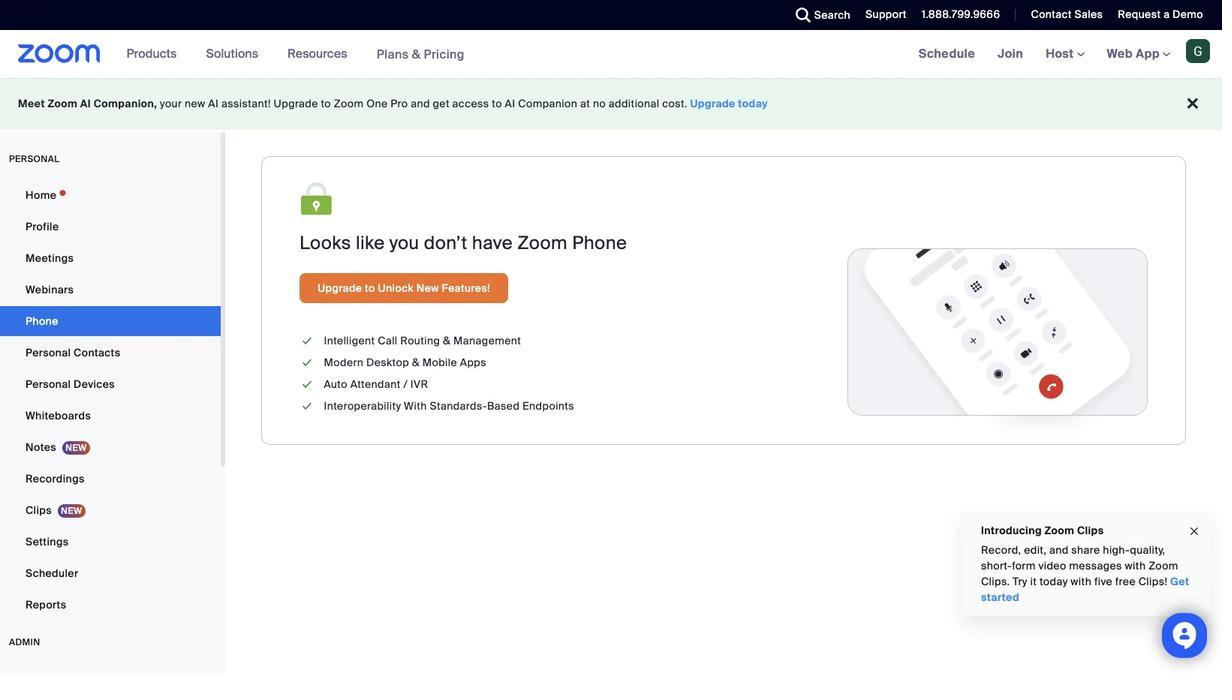 Task type: locate. For each thing, give the bounding box(es) containing it.
ai left "companion,"
[[80, 97, 91, 110]]

get
[[1170, 575, 1189, 589]]

request a demo link
[[1107, 0, 1222, 30], [1118, 8, 1203, 21]]

2 personal from the top
[[26, 378, 71, 391]]

personal menu menu
[[0, 180, 221, 622]]

1 horizontal spatial and
[[1049, 544, 1069, 557]]

scheduler link
[[0, 559, 221, 589]]

1 vertical spatial phone
[[26, 315, 58, 328]]

0 vertical spatial checked image
[[300, 333, 315, 349]]

record,
[[981, 544, 1021, 557]]

you
[[389, 231, 419, 254]]

form
[[1012, 559, 1036, 573]]

web
[[1107, 46, 1133, 62]]

checked image
[[300, 333, 315, 349], [300, 355, 315, 371], [300, 399, 315, 414]]

ai left companion
[[505, 97, 515, 110]]

new
[[417, 282, 439, 295]]

upgrade down the product information navigation
[[274, 97, 318, 110]]

modern desktop & mobile apps
[[324, 356, 486, 369]]

0 vertical spatial personal
[[26, 346, 71, 360]]

checked image left the intelligent
[[300, 333, 315, 349]]

profile picture image
[[1186, 39, 1210, 63]]

clips up settings
[[26, 504, 52, 517]]

& right plans
[[412, 46, 421, 62]]

reports
[[26, 598, 66, 612]]

and
[[411, 97, 430, 110], [1049, 544, 1069, 557]]

zoom right meet
[[48, 97, 78, 110]]

personal for personal contacts
[[26, 346, 71, 360]]

1 horizontal spatial to
[[365, 282, 375, 295]]

pricing
[[424, 46, 465, 62]]

checked image up checked icon
[[300, 355, 315, 371]]

1 vertical spatial with
[[1071, 575, 1092, 589]]

settings link
[[0, 527, 221, 557]]

0 horizontal spatial today
[[738, 97, 768, 110]]

try
[[1013, 575, 1028, 589]]

0 horizontal spatial ai
[[80, 97, 91, 110]]

/
[[403, 378, 408, 391]]

five
[[1094, 575, 1113, 589]]

banner
[[0, 30, 1222, 79]]

search
[[814, 8, 851, 22]]

checked image for interoperability
[[300, 399, 315, 414]]

with down messages
[[1071, 575, 1092, 589]]

your
[[160, 97, 182, 110]]

clips
[[26, 504, 52, 517], [1077, 524, 1104, 538]]

2 checked image from the top
[[300, 355, 315, 371]]

additional
[[609, 97, 660, 110]]

contact
[[1031, 8, 1072, 21]]

0 vertical spatial and
[[411, 97, 430, 110]]

1 horizontal spatial today
[[1040, 575, 1068, 589]]

product information navigation
[[115, 30, 476, 79]]

1 vertical spatial today
[[1040, 575, 1068, 589]]

scheduler
[[26, 567, 78, 580]]

0 vertical spatial &
[[412, 46, 421, 62]]

& up "mobile"
[[443, 334, 451, 348]]

one
[[366, 97, 388, 110]]

& inside the product information navigation
[[412, 46, 421, 62]]

join link
[[986, 30, 1035, 78]]

get started link
[[981, 575, 1189, 604]]

high-
[[1103, 544, 1130, 557]]

personal for personal devices
[[26, 378, 71, 391]]

intelligent call routing & management
[[324, 334, 521, 348]]

recordings link
[[0, 464, 221, 494]]

to right access
[[492, 97, 502, 110]]

1 vertical spatial and
[[1049, 544, 1069, 557]]

endpoints
[[523, 399, 574, 413]]

search button
[[784, 0, 854, 30]]

support
[[866, 8, 907, 21]]

0 vertical spatial clips
[[26, 504, 52, 517]]

0 vertical spatial with
[[1125, 559, 1146, 573]]

phone
[[572, 231, 627, 254], [26, 315, 58, 328]]

1 vertical spatial checked image
[[300, 355, 315, 371]]

webinars link
[[0, 275, 221, 305]]

contact sales link
[[1020, 0, 1107, 30], [1031, 8, 1103, 21]]

phone link
[[0, 306, 221, 336]]

video
[[1039, 559, 1066, 573]]

like
[[356, 231, 385, 254]]

upgrade to unlock new features! button
[[300, 273, 508, 303]]

0 horizontal spatial to
[[321, 97, 331, 110]]

looks like you don't have zoom phone
[[300, 231, 627, 254]]

clips up share
[[1077, 524, 1104, 538]]

3 ai from the left
[[505, 97, 515, 110]]

get
[[433, 97, 450, 110]]

with up free
[[1125, 559, 1146, 573]]

1.888.799.9666
[[922, 8, 1000, 21]]

companion,
[[94, 97, 157, 110]]

0 horizontal spatial phone
[[26, 315, 58, 328]]

to left unlock
[[365, 282, 375, 295]]

support link
[[854, 0, 910, 30], [866, 8, 907, 21]]

today inside record, edit, and share high-quality, short-form video messages with zoom clips. try it today with five free clips!
[[1040, 575, 1068, 589]]

today
[[738, 97, 768, 110], [1040, 575, 1068, 589]]

checked image for modern
[[300, 355, 315, 371]]

clips!
[[1139, 575, 1168, 589]]

1 horizontal spatial clips
[[1077, 524, 1104, 538]]

request a demo
[[1118, 8, 1203, 21]]

upgrade down looks
[[318, 282, 362, 295]]

0 horizontal spatial with
[[1071, 575, 1092, 589]]

products
[[127, 46, 177, 62]]

quality,
[[1130, 544, 1165, 557]]

2 horizontal spatial ai
[[505, 97, 515, 110]]

1 horizontal spatial ai
[[208, 97, 219, 110]]

looks
[[300, 231, 351, 254]]

modern
[[324, 356, 364, 369]]

0 horizontal spatial and
[[411, 97, 430, 110]]

and left get
[[411, 97, 430, 110]]

personal
[[26, 346, 71, 360], [26, 378, 71, 391]]

routing
[[400, 334, 440, 348]]

1 personal from the top
[[26, 346, 71, 360]]

0 vertical spatial phone
[[572, 231, 627, 254]]

join
[[998, 46, 1023, 62]]

and up video
[[1049, 544, 1069, 557]]

personal up whiteboards
[[26, 378, 71, 391]]

interoperability
[[324, 399, 401, 413]]

upgrade inside button
[[318, 282, 362, 295]]

&
[[412, 46, 421, 62], [443, 334, 451, 348], [412, 356, 420, 369]]

home link
[[0, 180, 221, 210]]

2 vertical spatial checked image
[[300, 399, 315, 414]]

checked image down checked icon
[[300, 399, 315, 414]]

zoom up edit,
[[1045, 524, 1075, 538]]

to down the resources dropdown button
[[321, 97, 331, 110]]

messages
[[1069, 559, 1122, 573]]

upgrade right cost.
[[690, 97, 736, 110]]

1 vertical spatial clips
[[1077, 524, 1104, 538]]

1 vertical spatial personal
[[26, 378, 71, 391]]

2 ai from the left
[[208, 97, 219, 110]]

0 vertical spatial today
[[738, 97, 768, 110]]

0 horizontal spatial clips
[[26, 504, 52, 517]]

1.888.799.9666 button
[[910, 0, 1004, 30], [922, 8, 1000, 21]]

zoom up clips!
[[1149, 559, 1179, 573]]

3 checked image from the top
[[300, 399, 315, 414]]

& up ivr
[[412, 356, 420, 369]]

web app
[[1107, 46, 1160, 62]]

checked image for intelligent
[[300, 333, 315, 349]]

personal devices link
[[0, 369, 221, 399]]

1 checked image from the top
[[300, 333, 315, 349]]

1 horizontal spatial with
[[1125, 559, 1146, 573]]

meet zoom ai companion, footer
[[0, 78, 1222, 130]]

ai right new
[[208, 97, 219, 110]]

1 ai from the left
[[80, 97, 91, 110]]

recordings
[[26, 472, 85, 486]]

upgrade
[[274, 97, 318, 110], [690, 97, 736, 110], [318, 282, 362, 295]]

plans & pricing link
[[377, 46, 465, 62], [377, 46, 465, 62]]

personal up personal devices
[[26, 346, 71, 360]]

zoom
[[48, 97, 78, 110], [334, 97, 364, 110], [517, 231, 568, 254], [1045, 524, 1075, 538], [1149, 559, 1179, 573]]

home
[[26, 188, 57, 202]]



Task type: vqa. For each thing, say whether or not it's contained in the screenshot.
Upgrade today link
yes



Task type: describe. For each thing, give the bounding box(es) containing it.
meet
[[18, 97, 45, 110]]

phone inside personal menu menu
[[26, 315, 58, 328]]

2 horizontal spatial to
[[492, 97, 502, 110]]

short-
[[981, 559, 1012, 573]]

schedule link
[[907, 30, 986, 78]]

standards-
[[430, 399, 487, 413]]

mobile
[[422, 356, 457, 369]]

personal devices
[[26, 378, 115, 391]]

upgrade today link
[[690, 97, 768, 110]]

clips.
[[981, 575, 1010, 589]]

personal
[[9, 153, 60, 165]]

solutions
[[206, 46, 258, 62]]

call
[[378, 334, 398, 348]]

clips inside personal menu menu
[[26, 504, 52, 517]]

close image
[[1188, 523, 1200, 540]]

a
[[1164, 8, 1170, 21]]

don't
[[424, 231, 468, 254]]

new
[[185, 97, 205, 110]]

record, edit, and share high-quality, short-form video messages with zoom clips. try it today with five free clips!
[[981, 544, 1179, 589]]

introducing
[[981, 524, 1042, 538]]

banner containing products
[[0, 30, 1222, 79]]

solutions button
[[206, 30, 265, 78]]

today inside meet zoom ai companion, footer
[[738, 97, 768, 110]]

unlock
[[378, 282, 414, 295]]

products button
[[127, 30, 183, 78]]

plans
[[377, 46, 409, 62]]

features!
[[442, 282, 490, 295]]

demo
[[1173, 8, 1203, 21]]

checked image
[[300, 377, 315, 393]]

management
[[453, 334, 521, 348]]

host
[[1046, 46, 1077, 62]]

free
[[1115, 575, 1136, 589]]

app
[[1136, 46, 1160, 62]]

attendant
[[350, 378, 401, 391]]

zoom logo image
[[18, 44, 100, 63]]

to inside button
[[365, 282, 375, 295]]

web app button
[[1107, 46, 1170, 62]]

pro
[[391, 97, 408, 110]]

and inside record, edit, and share high-quality, short-form video messages with zoom clips. try it today with five free clips!
[[1049, 544, 1069, 557]]

auto
[[324, 378, 348, 391]]

auto attendant / ivr
[[324, 378, 428, 391]]

2 vertical spatial &
[[412, 356, 420, 369]]

plans & pricing
[[377, 46, 465, 62]]

at
[[580, 97, 590, 110]]

webinars
[[26, 283, 74, 297]]

settings
[[26, 535, 69, 549]]

whiteboards
[[26, 409, 91, 423]]

share
[[1072, 544, 1100, 557]]

companion
[[518, 97, 577, 110]]

meetings
[[26, 251, 74, 265]]

reports link
[[0, 590, 221, 620]]

personal contacts link
[[0, 338, 221, 368]]

admin
[[9, 637, 40, 649]]

notes link
[[0, 432, 221, 462]]

started
[[981, 591, 1020, 604]]

and inside meet zoom ai companion, footer
[[411, 97, 430, 110]]

contact sales
[[1031, 8, 1103, 21]]

edit,
[[1024, 544, 1047, 557]]

resources
[[288, 46, 347, 62]]

with
[[404, 399, 427, 413]]

schedule
[[919, 46, 975, 62]]

upgrade to unlock new features!
[[318, 282, 490, 295]]

meet zoom ai companion, your new ai assistant! upgrade to zoom one pro and get access to ai companion at no additional cost. upgrade today
[[18, 97, 768, 110]]

cost.
[[662, 97, 688, 110]]

profile link
[[0, 212, 221, 242]]

zoom right have
[[517, 231, 568, 254]]

zoom left one
[[334, 97, 364, 110]]

get started
[[981, 575, 1189, 604]]

1 horizontal spatial phone
[[572, 231, 627, 254]]

1 vertical spatial &
[[443, 334, 451, 348]]

desktop
[[366, 356, 409, 369]]

no
[[593, 97, 606, 110]]

clips link
[[0, 495, 221, 526]]

resources button
[[288, 30, 354, 78]]

meetings navigation
[[907, 30, 1222, 79]]

introducing zoom clips
[[981, 524, 1104, 538]]

personal contacts
[[26, 346, 120, 360]]

sales
[[1075, 8, 1103, 21]]

zoom inside record, edit, and share high-quality, short-form video messages with zoom clips. try it today with five free clips!
[[1149, 559, 1179, 573]]

meetings link
[[0, 243, 221, 273]]

assistant!
[[221, 97, 271, 110]]

whiteboards link
[[0, 401, 221, 431]]



